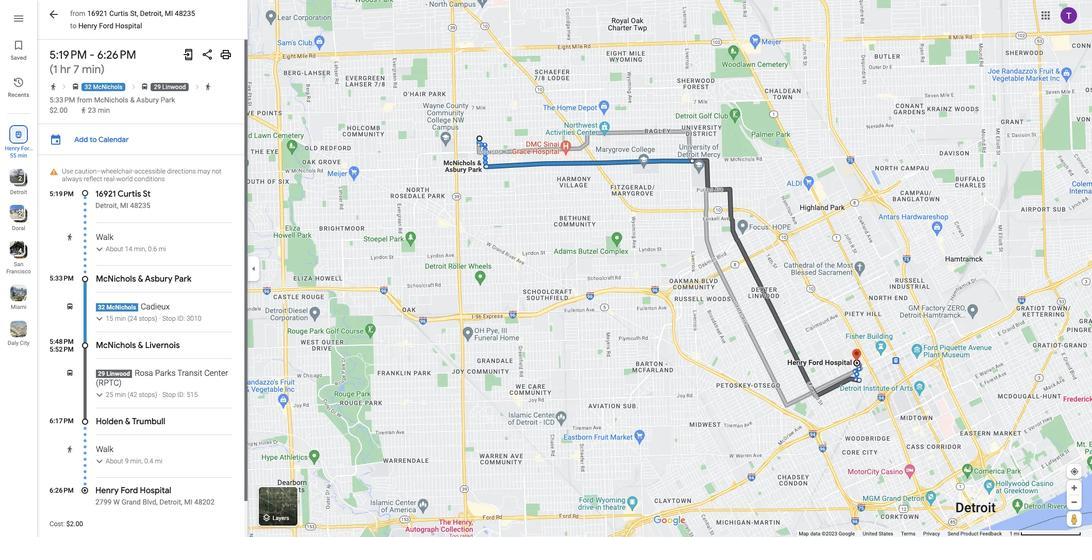 Task type: locate. For each thing, give the bounding box(es) containing it.
walk up 'about 14 min , 0.6 mi'
[[96, 233, 113, 242]]

5:19 pm inside 5:19 pm - 6:26 pm ( 1 hr 7 min )
[[50, 48, 87, 62]]

1 horizontal spatial 32
[[98, 304, 105, 312]]

2 about from the top
[[106, 458, 123, 466]]

detroit,
[[140, 9, 163, 18], [95, 202, 118, 210], [160, 499, 182, 507]]

5:19 pm down always
[[50, 190, 74, 198]]

1 vertical spatial 29 linwood
[[98, 371, 130, 378]]

world
[[116, 175, 133, 183]]

henry up 2799 on the left bottom of the page
[[95, 486, 119, 497]]

1 vertical spatial curtis
[[118, 189, 141, 200]]

holden & trumbull
[[96, 417, 165, 428]]

mi right st,
[[165, 9, 173, 18]]

0 vertical spatial to
[[70, 22, 77, 30]]

hospital up blvd,
[[140, 486, 171, 497]]

5:33 pm down walk icon
[[50, 275, 74, 283]]

0 vertical spatial 6:26 pm
[[97, 48, 136, 62]]

2 · from the top
[[159, 391, 161, 399]]

2 5:33 pm from the top
[[50, 275, 74, 283]]

0 horizontal spatial 29 linwood
[[98, 371, 130, 378]]

1 vertical spatial stops)
[[139, 391, 157, 399]]

1 vertical spatial id:
[[177, 391, 185, 399]]

directions
[[167, 168, 196, 175]]

0 vertical spatial detroit,
[[140, 9, 163, 18]]

0 vertical spatial mi
[[159, 246, 166, 253]]

ford inside henry ford hospital 2799 w grand blvd, detroit, mi 48202
[[121, 486, 138, 497]]

1 vertical spatial ·
[[159, 391, 161, 399]]

0 vertical spatial 29
[[154, 84, 161, 91]]

1 stops) from the top
[[139, 315, 157, 323]]

2 vertical spatial (
[[128, 391, 130, 399]]

detroit, inside henry ford hospital 2799 w grand blvd, detroit, mi 48202
[[160, 499, 182, 507]]

not
[[212, 168, 221, 175]]

0 horizontal spatial ,
[[141, 458, 143, 466]]

mi right 0.4
[[155, 458, 162, 466]]

32 down mcnichols & asbury park
[[98, 304, 105, 312]]

asbury
[[136, 96, 159, 104], [145, 274, 173, 285]]

16921 left st,
[[87, 9, 108, 18]]

2 places element up doral
[[11, 210, 22, 220]]

saved
[[11, 54, 27, 61]]

1 horizontal spatial 1
[[1010, 532, 1013, 537]]

55 min
[[10, 153, 27, 159]]

1 horizontal spatial linwood
[[162, 84, 186, 91]]

( left hr
[[50, 62, 53, 77]]

about for about 14 min , 0.6 mi
[[106, 246, 123, 253]]

0 horizontal spatial to
[[70, 22, 77, 30]]

-
[[90, 48, 95, 62]]

1 vertical spatial 16921
[[95, 189, 116, 200]]

to inside from 16921 curtis st, detroit, mi 48235 to henry ford hospital
[[70, 22, 77, 30]]

ford inside henry ford hospital
[[21, 145, 32, 152]]

2 places element
[[11, 174, 22, 184], [11, 210, 22, 220]]

0 horizontal spatial , then image
[[61, 83, 68, 91]]

to
[[70, 22, 77, 30], [90, 135, 97, 144]]

0 vertical spatial 16921
[[87, 9, 108, 18]]

1 walk from the top
[[96, 233, 113, 242]]

1 vertical spatial to
[[90, 135, 97, 144]]

0 vertical spatial about
[[106, 246, 123, 253]]

henry up -
[[78, 22, 97, 30]]

3010
[[187, 315, 202, 323]]

about left 14
[[106, 246, 123, 253]]

0 vertical spatial park
[[161, 96, 175, 104]]

ford up grand
[[121, 486, 138, 497]]

2 vertical spatial henry
[[95, 486, 119, 497]]

515
[[187, 391, 198, 399]]

5:33 pm down hr
[[50, 96, 75, 104]]

1
[[53, 62, 58, 77], [1010, 532, 1013, 537]]

1 vertical spatial henry
[[5, 145, 20, 152]]

48235 down st
[[130, 202, 150, 210]]

min right 7
[[82, 62, 101, 77]]

0 vertical spatial 2 places element
[[11, 174, 22, 184]]

1 vertical spatial from
[[77, 96, 92, 104]]

1 horizontal spatial bus image
[[141, 83, 149, 91]]

walk for about 14 min , 0.6 mi
[[96, 233, 113, 242]]

2 horizontal spatial walk image
[[204, 83, 212, 91]]

1 vertical spatial 5:33 pm
[[50, 275, 74, 283]]

· down rosa parks transit center (rptc)
[[159, 391, 161, 399]]

(rptc)
[[96, 379, 122, 388]]

2 2 places element from the top
[[11, 210, 22, 220]]

2 horizontal spatial mi
[[184, 499, 193, 507]]

0 vertical spatial (
[[50, 62, 53, 77]]

0 horizontal spatial 29
[[98, 371, 105, 378]]

send product feedback
[[948, 532, 1002, 537]]

about left 9
[[106, 458, 123, 466]]

1 vertical spatial walk
[[96, 445, 113, 455]]

ford
[[99, 22, 114, 30], [21, 145, 32, 152], [121, 486, 138, 497]]

0 horizontal spatial bus image
[[66, 370, 74, 378]]

henry up 55
[[5, 145, 20, 152]]

1 vertical spatial 5:19 pm
[[50, 190, 74, 198]]

walk image
[[66, 234, 74, 241]]

about for about 9 min , 0.4 mi
[[106, 458, 123, 466]]

0 vertical spatial 48235
[[175, 9, 195, 18]]

25 min ( 42 stops) · stop id: 515
[[106, 391, 198, 399]]

$2.00
[[50, 106, 68, 115], [66, 521, 83, 529]]

6:26 pm right -
[[97, 48, 136, 62]]

1 vertical spatial mi
[[155, 458, 162, 466]]

daly city button
[[0, 317, 37, 349]]

stop down cadieux
[[162, 315, 176, 323]]

23 min
[[88, 106, 110, 115]]

walk down the holden
[[96, 445, 113, 455]]

reflect
[[84, 175, 102, 183]]

32 mcnichols cadieux
[[98, 302, 170, 312]]

1 vertical spatial 29
[[98, 371, 105, 378]]

1 5:33 pm from the top
[[50, 96, 75, 104]]

1 vertical spatial 48235
[[130, 202, 150, 210]]

feedback
[[980, 532, 1002, 537]]

32 for 32 mcnichols
[[85, 84, 92, 91]]

2 id: from the top
[[177, 391, 185, 399]]

$2.00 right cost:
[[66, 521, 83, 529]]

1 2 from the top
[[18, 175, 22, 183]]

mcnichols
[[93, 84, 122, 91], [94, 96, 128, 104], [96, 274, 136, 285], [107, 304, 136, 312], [96, 341, 136, 351]]

park
[[161, 96, 175, 104], [174, 274, 191, 285]]

& for trumbull
[[125, 417, 130, 428]]

1 vertical spatial ford
[[21, 145, 32, 152]]

1 · from the top
[[159, 315, 161, 323]]

1 2 places element from the top
[[11, 174, 22, 184]]

stop
[[162, 315, 176, 323], [162, 391, 176, 399]]

0 horizontal spatial linwood
[[107, 371, 130, 378]]

curtis down world at left
[[118, 189, 141, 200]]

1 horizontal spatial 29
[[154, 84, 161, 91]]

1 horizontal spatial 6:26 pm
[[97, 48, 136, 62]]

detroit, right st,
[[140, 9, 163, 18]]

29 linwood for bottommost bus icon
[[98, 371, 130, 378]]

5:19 pm - 6:26 pm ( 1 hr 7 min )
[[50, 48, 136, 77]]

16921 down "real-"
[[95, 189, 116, 200]]

1 vertical spatial linwood
[[107, 371, 130, 378]]

0 vertical spatial 2
[[18, 175, 22, 183]]

1 vertical spatial about
[[106, 458, 123, 466]]

32
[[85, 84, 92, 91], [98, 304, 105, 312]]

0 vertical spatial $2.00
[[50, 106, 68, 115]]

hospital down the 
[[8, 153, 29, 159]]

mcnichols up the 15
[[107, 304, 136, 312]]

$2.00 left walking "icon"
[[50, 106, 68, 115]]

0 horizontal spatial ford
[[21, 145, 32, 152]]

1 vertical spatial ,
[[141, 458, 143, 466]]

accessible
[[135, 168, 166, 175]]

1 stop from the top
[[162, 315, 176, 323]]

recents
[[8, 91, 29, 99]]

min right 25 at the bottom left of the page
[[115, 391, 126, 399]]

bus image
[[72, 83, 79, 91], [66, 303, 74, 311]]

1 right feedback
[[1010, 532, 1013, 537]]

0 vertical spatial ford
[[99, 22, 114, 30]]

to right add
[[90, 135, 97, 144]]

1 vertical spatial stop
[[162, 391, 176, 399]]

st
[[143, 189, 151, 200]]

14
[[125, 246, 132, 253]]

2 horizontal spatial ford
[[121, 486, 138, 497]]

use
[[62, 168, 73, 175]]

0 vertical spatial stops)
[[139, 315, 157, 323]]

0 vertical spatial walk
[[96, 233, 113, 242]]

ford up 5:19 pm - 6:26 pm ( 1 hr 7 min )
[[99, 22, 114, 30]]

, then image
[[61, 83, 68, 91], [130, 83, 138, 91], [193, 83, 201, 91]]

miami button
[[0, 281, 37, 313]]

bus image up 5:33 pm from mcnichols & asbury park $2.00
[[141, 83, 149, 91]]

0 vertical spatial 29 linwood
[[154, 84, 186, 91]]

29 up 5:33 pm from mcnichols & asbury park $2.00
[[154, 84, 161, 91]]

0 vertical spatial henry
[[78, 22, 97, 30]]

2 horizontal spatial , then image
[[193, 83, 201, 91]]

curtis inside the 16921 curtis st detroit, mi 48235
[[118, 189, 141, 200]]

5:33 pm from mcnichols & asbury park $2.00
[[50, 96, 175, 115]]

0 vertical spatial id:
[[177, 315, 185, 323]]

0 vertical spatial asbury
[[136, 96, 159, 104]]

48235
[[175, 9, 195, 18], [130, 202, 150, 210]]

· down cadieux
[[159, 315, 161, 323]]

32 up the 23
[[85, 84, 92, 91]]

walk
[[96, 233, 113, 242], [96, 445, 113, 455]]

,
[[145, 246, 146, 253], [141, 458, 143, 466]]

( down 32 mcnichols cadieux
[[128, 315, 130, 323]]

2 vertical spatial hospital
[[140, 486, 171, 497]]

min right 55
[[18, 153, 27, 159]]

detroit, right blvd,
[[160, 499, 182, 507]]

henry for henry ford hospital
[[5, 145, 20, 152]]

·
[[159, 315, 161, 323], [159, 391, 161, 399]]

0 vertical spatial from
[[70, 9, 85, 18]]

1 vertical spatial 2
[[18, 211, 22, 219]]

48235 right st,
[[175, 9, 195, 18]]

2 5:19 pm from the top
[[50, 190, 74, 198]]

1 vertical spatial mi
[[120, 202, 128, 210]]

google account: tyler black  
(blacklashes1000@gmail.com) image
[[1061, 7, 1078, 24]]

23
[[88, 106, 96, 115]]

1 horizontal spatial ,
[[145, 246, 146, 253]]

bus image down 7
[[72, 83, 79, 91]]

1 mi button
[[1010, 532, 1082, 537]]

henry inside henry ford hospital 2799 w grand blvd, detroit, mi 48202
[[95, 486, 119, 497]]

henry inside from 16921 curtis st, detroit, mi 48235 to henry ford hospital
[[78, 22, 97, 30]]

0 vertical spatial 1
[[53, 62, 58, 77]]

1 about from the top
[[106, 246, 123, 253]]

asbury inside 5:33 pm from mcnichols & asbury park $2.00
[[136, 96, 159, 104]]

2 2 from the top
[[18, 211, 22, 219]]

curtis left st,
[[109, 9, 128, 18]]

5:19 pm left -
[[50, 48, 87, 62]]

0 vertical spatial stop
[[162, 315, 176, 323]]

min right 9
[[130, 458, 141, 466]]

0 horizontal spatial 48235
[[130, 202, 150, 210]]

rosa parks transit center (rptc)
[[96, 369, 228, 388]]

2799
[[95, 499, 112, 507]]

1 vertical spatial asbury
[[145, 274, 173, 285]]

min
[[82, 62, 101, 77], [98, 106, 110, 115], [18, 153, 27, 159], [134, 246, 145, 253], [115, 315, 126, 323], [115, 391, 126, 399], [130, 458, 141, 466]]

daly
[[8, 340, 18, 347]]

0 vertical spatial 5:33 pm
[[50, 96, 75, 104]]

id:
[[177, 315, 185, 323], [177, 391, 185, 399]]

from up 5:19 pm - 6:26 pm ( 1 hr 7 min )
[[70, 9, 85, 18]]

0 vertical spatial 32
[[85, 84, 92, 91]]

25
[[106, 391, 113, 399]]

1 vertical spatial 2 places element
[[11, 210, 22, 220]]

ford up 55 min
[[21, 145, 32, 152]]

mcnichols inside 32 mcnichols cadieux
[[107, 304, 136, 312]]

0 vertical spatial hospital
[[115, 22, 142, 30]]

2 up doral
[[18, 211, 22, 219]]

29 linwood for the top bus icon
[[154, 84, 186, 91]]

0 vertical spatial ·
[[159, 315, 161, 323]]

5:19 pm for 5:19 pm
[[50, 190, 74, 198]]

0 vertical spatial 5:19 pm
[[50, 48, 87, 62]]

(
[[50, 62, 53, 77], [128, 315, 130, 323], [128, 391, 130, 399]]

2 , then image from the left
[[130, 83, 138, 91]]

menu image
[[12, 12, 25, 25]]

0 horizontal spatial 32
[[85, 84, 92, 91]]

mi right feedback
[[1014, 532, 1020, 537]]

stop down rosa parks transit center (rptc)
[[162, 391, 176, 399]]

2 up detroit
[[18, 175, 22, 183]]

ford for henry ford hospital
[[21, 145, 32, 152]]

1 vertical spatial 6:26 pm
[[50, 487, 74, 495]]

from up walking "icon"
[[77, 96, 92, 104]]

henry inside henry ford hospital
[[5, 145, 20, 152]]

1 id: from the top
[[177, 315, 185, 323]]

2 vertical spatial mi
[[1014, 532, 1020, 537]]

id: left 515
[[177, 391, 185, 399]]

detroit, down "real-"
[[95, 202, 118, 210]]

2 stops) from the top
[[139, 391, 157, 399]]

warning tooltip
[[50, 169, 58, 176]]

walk image
[[50, 83, 57, 91], [204, 83, 212, 91], [66, 446, 74, 454]]

hospital inside henry ford hospital 2799 w grand blvd, detroit, mi 48202
[[140, 486, 171, 497]]

0 horizontal spatial 6:26 pm
[[50, 487, 74, 495]]

0 horizontal spatial 1
[[53, 62, 58, 77]]

bus image
[[141, 83, 149, 91], [66, 370, 74, 378]]

0 vertical spatial bus image
[[72, 83, 79, 91]]

0 vertical spatial ,
[[145, 246, 146, 253]]

9
[[125, 458, 129, 466]]

recents button
[[0, 72, 37, 101]]

detroit, inside from 16921 curtis st, detroit, mi 48235 to henry ford hospital
[[140, 9, 163, 18]]

( right 25 at the bottom left of the page
[[128, 391, 130, 399]]

1 vertical spatial 32
[[98, 304, 105, 312]]

footer
[[799, 531, 1010, 538]]

bus image down 5:52 pm on the left
[[66, 370, 74, 378]]

linwood
[[162, 84, 186, 91], [107, 371, 130, 378]]

bus image up 5:48 pm
[[66, 303, 74, 311]]

55
[[10, 153, 16, 159]]

5:33 pm inside 5:33 pm from mcnichols & asbury park $2.00
[[50, 96, 75, 104]]

stops) down cadieux
[[139, 315, 157, 323]]

16921
[[87, 9, 108, 18], [95, 189, 116, 200]]

1 horizontal spatial ford
[[99, 22, 114, 30]]

mi left 48202 on the bottom left of the page
[[184, 499, 193, 507]]

7
[[73, 62, 79, 77]]

main content
[[37, 0, 248, 538]]

footer inside google maps element
[[799, 531, 1010, 538]]

29 up (rptc)
[[98, 371, 105, 378]]

mcnichols down 32 mcnichols
[[94, 96, 128, 104]]

2 vertical spatial detroit,
[[160, 499, 182, 507]]

doral
[[12, 225, 25, 232]]

id: left 3010
[[177, 315, 185, 323]]

0 horizontal spatial mi
[[120, 202, 128, 210]]

mi down world at left
[[120, 202, 128, 210]]

cost: $2.00
[[50, 521, 83, 529]]

32 inside 32 mcnichols cadieux
[[98, 304, 105, 312]]

0 vertical spatial mi
[[165, 9, 173, 18]]

2
[[18, 175, 22, 183], [18, 211, 22, 219]]

0 vertical spatial linwood
[[162, 84, 186, 91]]

1 horizontal spatial 29 linwood
[[154, 84, 186, 91]]

stops) right 42
[[139, 391, 157, 399]]

rosa
[[135, 369, 153, 379]]

footer containing map data ©2023 google
[[799, 531, 1010, 538]]

to up 5:19 pm - 6:26 pm ( 1 hr 7 min )
[[70, 22, 77, 30]]

hospital down st,
[[115, 22, 142, 30]]

2 walk from the top
[[96, 445, 113, 455]]

5:33 pm for 5:33 pm from mcnichols & asbury park $2.00
[[50, 96, 75, 104]]

add
[[74, 135, 88, 144]]

0 vertical spatial curtis
[[109, 9, 128, 18]]

6:26 pm up cost:
[[50, 487, 74, 495]]

1 horizontal spatial to
[[90, 135, 97, 144]]

google
[[839, 532, 855, 537]]

mi right 0.6
[[159, 246, 166, 253]]

29
[[154, 84, 161, 91], [98, 371, 105, 378]]

mi
[[159, 246, 166, 253], [155, 458, 162, 466], [1014, 532, 1020, 537]]

hospital
[[115, 22, 142, 30], [8, 153, 29, 159], [140, 486, 171, 497]]

& for asbury
[[138, 274, 143, 285]]

1 5:19 pm from the top
[[50, 48, 87, 62]]

2 places element up detroit
[[11, 174, 22, 184]]

2 vertical spatial ford
[[121, 486, 138, 497]]

2 stop from the top
[[162, 391, 176, 399]]

, left 0.4
[[141, 458, 143, 466]]

calendar
[[98, 135, 129, 144]]

city
[[20, 340, 30, 347]]

1 left hr
[[53, 62, 58, 77]]

, left 0.6
[[145, 246, 146, 253]]

2 places element for doral
[[11, 210, 22, 220]]

stop for asbury
[[162, 315, 176, 323]]

2 vertical spatial mi
[[184, 499, 193, 507]]

center
[[204, 369, 228, 379]]

hospital inside henry ford hospital
[[8, 153, 29, 159]]



Task type: vqa. For each thing, say whether or not it's contained in the screenshot.
mon, feb 26 Element
no



Task type: describe. For each thing, give the bounding box(es) containing it.
2 for detroit
[[18, 175, 22, 183]]

3 , then image from the left
[[193, 83, 201, 91]]

( inside 5:19 pm - 6:26 pm ( 1 hr 7 min )
[[50, 62, 53, 77]]

w
[[113, 499, 120, 507]]

grand
[[122, 499, 141, 507]]

add to calendar button
[[69, 130, 134, 149]]

francisco
[[6, 269, 31, 275]]

livernois
[[145, 341, 180, 351]]

walk for about 9 min , 0.4 mi
[[96, 445, 113, 455]]

caution–wheelchair-
[[75, 168, 135, 175]]

detroit, inside the 16921 curtis st detroit, mi 48235
[[95, 202, 118, 210]]

4
[[18, 248, 22, 255]]

1 vertical spatial park
[[174, 274, 191, 285]]

5:52 pm
[[50, 346, 74, 354]]

48235 inside from 16921 curtis st, detroit, mi 48235 to henry ford hospital
[[175, 9, 195, 18]]

show street view coverage image
[[1067, 512, 1082, 528]]

hospital inside from 16921 curtis st, detroit, mi 48235 to henry ford hospital
[[115, 22, 142, 30]]

stop for livernois
[[162, 391, 176, 399]]

directions from 16921 curtis st, detroit, mi 48235 to henry ford hospital region
[[37, 40, 248, 538]]

5:19 pm for 5:19 pm - 6:26 pm ( 1 hr 7 min )
[[50, 48, 87, 62]]

add to calendar
[[74, 135, 129, 144]]

, for 9 min
[[141, 458, 143, 466]]

from inside from 16921 curtis st, detroit, mi 48235 to henry ford hospital
[[70, 9, 85, 18]]

transit
[[177, 369, 202, 379]]

4 places element
[[11, 247, 22, 256]]

mcnichols down the 15
[[96, 341, 136, 351]]

mi for 0.4 mi
[[155, 458, 162, 466]]

1 , then image from the left
[[61, 83, 68, 91]]

main content containing 5:19 pm
[[37, 0, 248, 538]]

privacy
[[924, 532, 940, 537]]

blvd,
[[143, 499, 158, 507]]


[[14, 129, 23, 140]]

1 vertical spatial $2.00
[[66, 521, 83, 529]]

, for 14 min
[[145, 246, 146, 253]]

16921 inside from 16921 curtis st, detroit, mi 48235 to henry ford hospital
[[87, 9, 108, 18]]

mcnichols down 14
[[96, 274, 136, 285]]

0.4
[[144, 458, 153, 466]]

layers
[[273, 516, 289, 523]]

mi inside the 16921 curtis st detroit, mi 48235
[[120, 202, 128, 210]]

mi inside from 16921 curtis st, detroit, mi 48235 to henry ford hospital
[[165, 9, 173, 18]]

privacy button
[[924, 531, 940, 538]]

parks
[[155, 369, 176, 379]]

hospital for henry ford hospital 2799 w grand blvd, detroit, mi 48202
[[140, 486, 171, 497]]

0 horizontal spatial walk image
[[50, 83, 57, 91]]

map
[[799, 532, 809, 537]]

( for mcnichols & livernois
[[128, 391, 130, 399]]

zoom in image
[[1071, 485, 1079, 493]]

map data ©2023 google
[[799, 532, 855, 537]]

· for asbury
[[159, 315, 161, 323]]

send
[[948, 532, 960, 537]]

mi for 0.6 mi
[[159, 246, 166, 253]]

linwood for the top bus icon
[[162, 84, 186, 91]]

linwood for bottommost bus icon
[[107, 371, 130, 378]]

may
[[198, 168, 210, 175]]

$2.00 inside 5:33 pm from mcnichols & asbury park $2.00
[[50, 106, 68, 115]]

42
[[130, 391, 137, 399]]

always
[[62, 175, 82, 183]]

· for livernois
[[159, 391, 161, 399]]

stops) for livernois
[[139, 391, 157, 399]]

mcnichols inside 5:33 pm from mcnichols & asbury park $2.00
[[94, 96, 128, 104]]

mcnichols & asbury park
[[96, 274, 191, 285]]

32 for 32 mcnichols cadieux
[[98, 304, 105, 312]]

daly city
[[8, 340, 30, 347]]

2 for doral
[[18, 211, 22, 219]]

16921 curtis st detroit, mi 48235
[[95, 189, 151, 210]]

1 vertical spatial bus image
[[66, 303, 74, 311]]

hr
[[60, 62, 71, 77]]

mi inside henry ford hospital 2799 w grand blvd, detroit, mi 48202
[[184, 499, 193, 507]]

id: for livernois
[[177, 391, 185, 399]]

mcnichols & livernois
[[96, 341, 180, 351]]

from 16921 curtis st, detroit, mi 48235 to henry ford hospital
[[70, 9, 195, 30]]

2 places element for detroit
[[11, 174, 22, 184]]

1 vertical spatial 1
[[1010, 532, 1013, 537]]

29 for bottommost bus icon
[[98, 371, 105, 378]]

6:17 pm
[[50, 418, 74, 426]]

walking image
[[80, 107, 87, 114]]

about 9 min , 0.4 mi
[[106, 458, 162, 466]]

san francisco
[[6, 262, 31, 275]]

)
[[101, 62, 105, 77]]

hospital for henry ford hospital
[[8, 153, 29, 159]]

& for livernois
[[138, 341, 143, 351]]

terms
[[901, 532, 916, 537]]

curtis inside from 16921 curtis st, detroit, mi 48235 to henry ford hospital
[[109, 9, 128, 18]]

& inside 5:33 pm from mcnichols & asbury park $2.00
[[130, 96, 135, 104]]

0 vertical spatial bus image
[[141, 83, 149, 91]]

united
[[863, 532, 878, 537]]

stops) for asbury
[[139, 315, 157, 323]]

st,
[[130, 9, 138, 18]]

google maps element
[[0, 0, 1092, 538]]

united states button
[[863, 531, 894, 538]]

5:33 pm for 5:33 pm
[[50, 275, 74, 283]]

15 min ( 24 stops) · stop id: 3010
[[106, 315, 202, 323]]

trumbull
[[132, 417, 165, 428]]

data
[[811, 532, 821, 537]]

use caution–wheelchair-accessible directions may not always reflect real-world conditions
[[62, 168, 221, 183]]

product
[[961, 532, 979, 537]]

states
[[879, 532, 894, 537]]

48235 inside the 16921 curtis st detroit, mi 48235
[[130, 202, 150, 210]]

ford inside from 16921 curtis st, detroit, mi 48235 to henry ford hospital
[[99, 22, 114, 30]]

henry for henry ford hospital 2799 w grand blvd, detroit, mi 48202
[[95, 486, 119, 497]]

united states
[[863, 532, 894, 537]]

1 horizontal spatial walk image
[[66, 446, 74, 454]]

48202
[[194, 499, 215, 507]]

san
[[14, 262, 23, 268]]

1 inside 5:19 pm - 6:26 pm ( 1 hr 7 min )
[[53, 62, 58, 77]]

min inside  list
[[18, 153, 27, 159]]

miami
[[11, 304, 26, 311]]

saved button
[[0, 35, 37, 64]]

29 for the top bus icon
[[154, 84, 161, 91]]

detroit
[[10, 189, 27, 196]]

show your location image
[[1070, 468, 1080, 477]]

henry ford hospital 2799 w grand blvd, detroit, mi 48202
[[95, 486, 215, 507]]

send product feedback button
[[948, 531, 1002, 538]]

©2023
[[822, 532, 838, 537]]

ford for henry ford hospital 2799 w grand blvd, detroit, mi 48202
[[121, 486, 138, 497]]

0.6
[[148, 246, 157, 253]]

park inside 5:33 pm from mcnichols & asbury park $2.00
[[161, 96, 175, 104]]

zoom out image
[[1071, 499, 1079, 507]]

6:26 pm inside 5:19 pm - 6:26 pm ( 1 hr 7 min )
[[97, 48, 136, 62]]

cadieux
[[141, 302, 170, 312]]

min right the 15
[[115, 315, 126, 323]]

id: for asbury
[[177, 315, 185, 323]]

16921 inside the 16921 curtis st detroit, mi 48235
[[95, 189, 116, 200]]

real-
[[104, 175, 116, 183]]

from inside 5:33 pm from mcnichols & asbury park $2.00
[[77, 96, 92, 104]]

15
[[106, 315, 113, 323]]

24
[[130, 315, 137, 323]]

mcnichols down )
[[93, 84, 122, 91]]

min right the 23
[[98, 106, 110, 115]]

min inside 5:19 pm - 6:26 pm ( 1 hr 7 min )
[[82, 62, 101, 77]]

min right 14
[[134, 246, 145, 253]]

cost:
[[50, 521, 65, 529]]

1 vertical spatial bus image
[[66, 370, 74, 378]]

collapse side panel image
[[248, 263, 259, 275]]

to inside "button"
[[90, 135, 97, 144]]

 list
[[0, 0, 37, 538]]

terms button
[[901, 531, 916, 538]]

( for mcnichols & asbury park
[[128, 315, 130, 323]]

1 mi
[[1010, 532, 1020, 537]]

32 mcnichols
[[85, 84, 122, 91]]

henry ford hospital
[[5, 145, 32, 159]]



